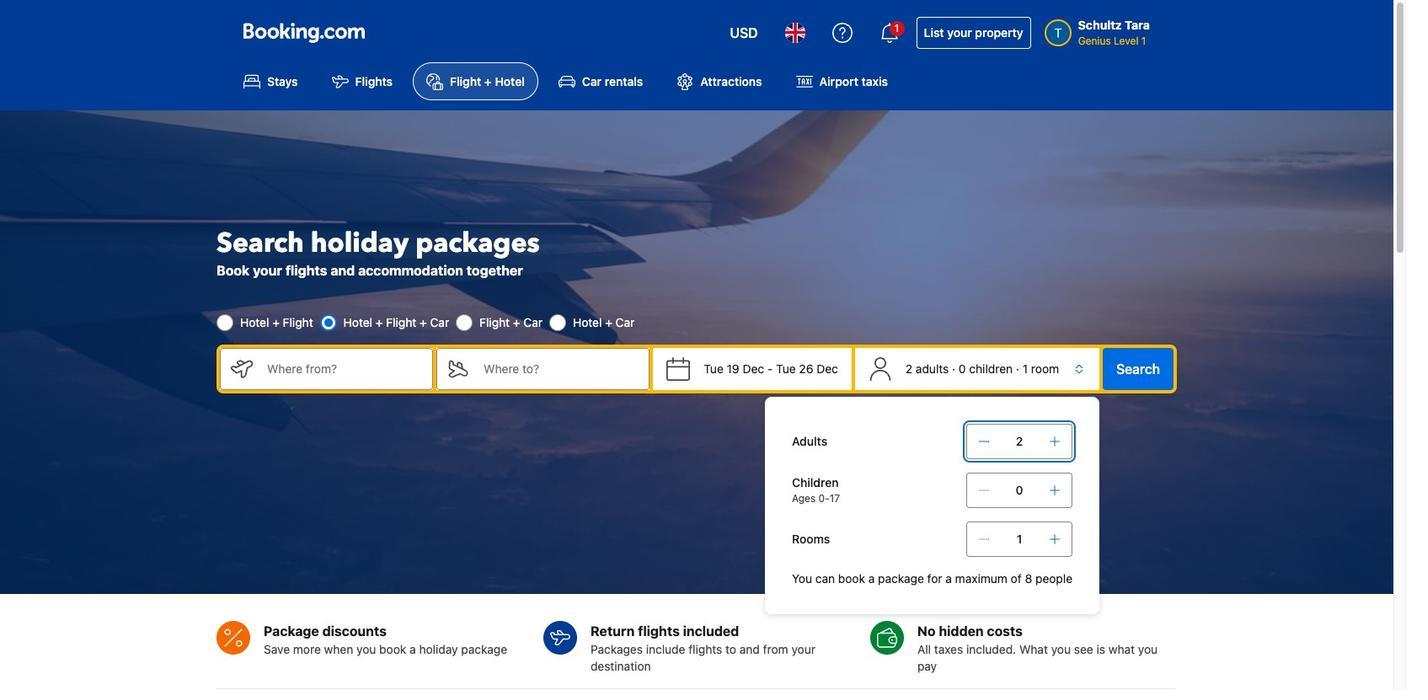 Task type: vqa. For each thing, say whether or not it's contained in the screenshot.
Pay
yes



Task type: describe. For each thing, give the bounding box(es) containing it.
can
[[815, 571, 835, 586]]

hidden
[[939, 623, 984, 638]]

flight + hotel
[[450, 74, 525, 89]]

search button
[[1103, 348, 1174, 390]]

children
[[969, 361, 1013, 376]]

1 horizontal spatial a
[[868, 571, 875, 586]]

2 you from the left
[[1051, 642, 1071, 656]]

1 · from the left
[[952, 361, 956, 376]]

schultz tara genius level 1
[[1078, 18, 1150, 47]]

package inside package discounts save more when you book a holiday package
[[461, 642, 507, 656]]

flight inside 'link'
[[450, 74, 481, 89]]

26
[[799, 361, 813, 376]]

maximum
[[955, 571, 1008, 586]]

0-
[[819, 492, 830, 505]]

list your property
[[924, 25, 1023, 40]]

2 horizontal spatial a
[[946, 571, 952, 586]]

adults
[[792, 434, 827, 448]]

car rentals
[[582, 74, 643, 89]]

hotel for hotel + flight
[[240, 315, 269, 329]]

1 left "room"
[[1023, 361, 1028, 376]]

and inside return flights included packages include flights to and from your destination
[[740, 642, 760, 656]]

hotel for hotel + flight + car
[[343, 315, 372, 329]]

return flights included packages include flights to and from your destination
[[591, 623, 816, 673]]

from
[[763, 642, 788, 656]]

more
[[293, 642, 321, 656]]

is
[[1097, 642, 1105, 656]]

+ for hotel + flight + car
[[376, 315, 383, 329]]

taxis
[[862, 74, 888, 89]]

pay
[[917, 659, 937, 673]]

airport taxis
[[819, 74, 888, 89]]

car rentals link
[[545, 62, 657, 100]]

usd
[[730, 25, 758, 40]]

rooms
[[792, 532, 830, 546]]

packages
[[415, 225, 540, 262]]

included
[[683, 623, 739, 638]]

hotel + flight
[[240, 315, 313, 329]]

flights for holiday
[[285, 263, 327, 278]]

flights link
[[318, 62, 406, 100]]

room
[[1031, 361, 1059, 376]]

people
[[1036, 571, 1073, 586]]

tue 19 dec - tue 26 dec
[[704, 361, 838, 376]]

book
[[217, 263, 250, 278]]

children ages 0-17
[[792, 475, 840, 505]]

your inside "search holiday packages book your flights and accommodation together"
[[253, 263, 282, 278]]

+ for hotel + flight
[[272, 315, 280, 329]]

no
[[917, 623, 936, 638]]

save
[[264, 642, 290, 656]]

17
[[830, 492, 840, 505]]

of
[[1011, 571, 1022, 586]]

hotel for hotel + car
[[573, 315, 602, 329]]

holiday inside "search holiday packages book your flights and accommodation together"
[[311, 225, 409, 262]]

8
[[1025, 571, 1032, 586]]

2 dec from the left
[[817, 361, 838, 376]]

include
[[646, 642, 685, 656]]

when
[[324, 642, 353, 656]]

stays
[[267, 74, 298, 89]]

return
[[591, 623, 635, 638]]

search holiday packages book your flights and accommodation together
[[217, 225, 540, 278]]

1 vertical spatial 0
[[1016, 483, 1023, 497]]

ages
[[792, 492, 816, 505]]

3 you from the left
[[1138, 642, 1158, 656]]

1 inside schultz tara genius level 1
[[1142, 35, 1146, 47]]

1 up of
[[1017, 532, 1022, 546]]

included.
[[966, 642, 1016, 656]]

booking.com online hotel reservations image
[[243, 23, 365, 43]]

list
[[924, 25, 944, 40]]

you
[[792, 571, 812, 586]]

Where from? field
[[254, 348, 433, 390]]

flight + car
[[480, 315, 543, 329]]

what
[[1109, 642, 1135, 656]]

1 horizontal spatial book
[[838, 571, 865, 586]]

level
[[1114, 35, 1139, 47]]



Task type: locate. For each thing, give the bounding box(es) containing it.
a right "can"
[[868, 571, 875, 586]]

property
[[975, 25, 1023, 40]]

+
[[484, 74, 492, 89], [272, 315, 280, 329], [376, 315, 383, 329], [420, 315, 427, 329], [513, 315, 520, 329], [605, 315, 612, 329]]

to
[[725, 642, 736, 656]]

book inside package discounts save more when you book a holiday package
[[379, 642, 406, 656]]

1 horizontal spatial your
[[792, 642, 816, 656]]

holiday inside package discounts save more when you book a holiday package
[[419, 642, 458, 656]]

1 horizontal spatial 0
[[1016, 483, 1023, 497]]

19
[[727, 361, 740, 376]]

a inside package discounts save more when you book a holiday package
[[410, 642, 416, 656]]

your
[[947, 25, 972, 40], [253, 263, 282, 278], [792, 642, 816, 656]]

1 horizontal spatial you
[[1051, 642, 1071, 656]]

0 vertical spatial your
[[947, 25, 972, 40]]

0 horizontal spatial ·
[[952, 361, 956, 376]]

your right from
[[792, 642, 816, 656]]

1 vertical spatial book
[[379, 642, 406, 656]]

+ for flight + hotel
[[484, 74, 492, 89]]

1 button
[[869, 13, 910, 53]]

2 · from the left
[[1016, 361, 1019, 376]]

and
[[331, 263, 355, 278], [740, 642, 760, 656]]

costs
[[987, 623, 1023, 638]]

you right what
[[1138, 642, 1158, 656]]

car
[[582, 74, 602, 89], [430, 315, 449, 329], [524, 315, 543, 329], [616, 315, 635, 329]]

your right book
[[253, 263, 282, 278]]

airport taxis link
[[782, 62, 901, 100]]

hotel + flight + car
[[343, 315, 449, 329]]

schultz
[[1078, 18, 1122, 32]]

together
[[467, 263, 523, 278]]

you
[[356, 642, 376, 656], [1051, 642, 1071, 656], [1138, 642, 1158, 656]]

flights down included
[[689, 642, 722, 656]]

and inside "search holiday packages book your flights and accommodation together"
[[331, 263, 355, 278]]

1 vertical spatial search
[[1116, 361, 1160, 377]]

+ for flight + car
[[513, 315, 520, 329]]

1 vertical spatial and
[[740, 642, 760, 656]]

2 tue from the left
[[776, 361, 796, 376]]

1 vertical spatial your
[[253, 263, 282, 278]]

0 horizontal spatial book
[[379, 642, 406, 656]]

1 horizontal spatial and
[[740, 642, 760, 656]]

1 vertical spatial 2
[[1016, 434, 1023, 448]]

1 you from the left
[[356, 642, 376, 656]]

flights for flights
[[689, 642, 722, 656]]

1 horizontal spatial package
[[878, 571, 924, 586]]

a
[[868, 571, 875, 586], [946, 571, 952, 586], [410, 642, 416, 656]]

your inside return flights included packages include flights to and from your destination
[[792, 642, 816, 656]]

you can book a package for a maximum of 8 people
[[792, 571, 1073, 586]]

you down "discounts" on the bottom of page
[[356, 642, 376, 656]]

taxes
[[934, 642, 963, 656]]

search for search
[[1116, 361, 1160, 377]]

1 horizontal spatial tue
[[776, 361, 796, 376]]

1 horizontal spatial holiday
[[419, 642, 458, 656]]

1 dec from the left
[[743, 361, 764, 376]]

attractions link
[[663, 62, 776, 100]]

2 left adults
[[906, 361, 913, 376]]

1 vertical spatial holiday
[[419, 642, 458, 656]]

book right "can"
[[838, 571, 865, 586]]

0 horizontal spatial holiday
[[311, 225, 409, 262]]

· right children
[[1016, 361, 1019, 376]]

a right for
[[946, 571, 952, 586]]

1 tue from the left
[[704, 361, 724, 376]]

dec right 26
[[817, 361, 838, 376]]

for
[[927, 571, 942, 586]]

+ for hotel + car
[[605, 315, 612, 329]]

-
[[767, 361, 773, 376]]

tue left 19
[[704, 361, 724, 376]]

1 horizontal spatial search
[[1116, 361, 1160, 377]]

flight + hotel link
[[413, 62, 538, 100]]

and left accommodation
[[331, 263, 355, 278]]

package
[[878, 571, 924, 586], [461, 642, 507, 656]]

accommodation
[[358, 263, 463, 278]]

packages
[[591, 642, 643, 656]]

2 vertical spatial your
[[792, 642, 816, 656]]

hotel
[[495, 74, 525, 89], [240, 315, 269, 329], [343, 315, 372, 329], [573, 315, 602, 329]]

a right the 'when'
[[410, 642, 416, 656]]

1 inside button
[[895, 22, 899, 35]]

0 horizontal spatial dec
[[743, 361, 764, 376]]

tue right -
[[776, 361, 796, 376]]

0 horizontal spatial tue
[[704, 361, 724, 376]]

airport
[[819, 74, 858, 89]]

stays link
[[230, 62, 311, 100]]

discounts
[[322, 623, 387, 638]]

tue
[[704, 361, 724, 376], [776, 361, 796, 376]]

package
[[264, 623, 319, 638]]

1 vertical spatial flights
[[638, 623, 680, 638]]

2 adults · 0 children · 1 room
[[906, 361, 1059, 376]]

dec
[[743, 361, 764, 376], [817, 361, 838, 376]]

0 vertical spatial and
[[331, 263, 355, 278]]

destination
[[591, 659, 651, 673]]

rentals
[[605, 74, 643, 89]]

dec left -
[[743, 361, 764, 376]]

book
[[838, 571, 865, 586], [379, 642, 406, 656]]

list your property link
[[916, 17, 1031, 49]]

0 horizontal spatial your
[[253, 263, 282, 278]]

1 horizontal spatial ·
[[1016, 361, 1019, 376]]

attractions
[[700, 74, 762, 89]]

0 horizontal spatial search
[[217, 225, 304, 262]]

· right adults
[[952, 361, 956, 376]]

1 horizontal spatial dec
[[817, 361, 838, 376]]

2 horizontal spatial you
[[1138, 642, 1158, 656]]

+ inside 'link'
[[484, 74, 492, 89]]

0 horizontal spatial flights
[[285, 263, 327, 278]]

·
[[952, 361, 956, 376], [1016, 361, 1019, 376]]

adults
[[916, 361, 949, 376]]

0 vertical spatial search
[[217, 225, 304, 262]]

0 horizontal spatial a
[[410, 642, 416, 656]]

Where to? field
[[470, 348, 650, 390]]

holiday
[[311, 225, 409, 262], [419, 642, 458, 656]]

0 vertical spatial 0
[[959, 361, 966, 376]]

search
[[217, 225, 304, 262], [1116, 361, 1160, 377]]

flight
[[450, 74, 481, 89], [283, 315, 313, 329], [386, 315, 416, 329], [480, 315, 510, 329]]

0 vertical spatial flights
[[285, 263, 327, 278]]

1 vertical spatial package
[[461, 642, 507, 656]]

all
[[917, 642, 931, 656]]

2 horizontal spatial flights
[[689, 642, 722, 656]]

hotel + car
[[573, 315, 635, 329]]

0
[[959, 361, 966, 376], [1016, 483, 1023, 497]]

1 left list
[[895, 22, 899, 35]]

book down "discounts" on the bottom of page
[[379, 642, 406, 656]]

1 down tara in the top right of the page
[[1142, 35, 1146, 47]]

your right list
[[947, 25, 972, 40]]

2 down 2 adults · 0 children · 1 room
[[1016, 434, 1023, 448]]

and right to
[[740, 642, 760, 656]]

0 vertical spatial book
[[838, 571, 865, 586]]

you inside package discounts save more when you book a holiday package
[[356, 642, 376, 656]]

no hidden costs all taxes included. what you see is what you pay
[[917, 623, 1158, 673]]

flights up hotel + flight at the left of the page
[[285, 263, 327, 278]]

what
[[1019, 642, 1048, 656]]

search inside "search holiday packages book your flights and accommodation together"
[[217, 225, 304, 262]]

0 horizontal spatial 0
[[959, 361, 966, 376]]

0 horizontal spatial 2
[[906, 361, 913, 376]]

1 horizontal spatial flights
[[638, 623, 680, 638]]

0 horizontal spatial and
[[331, 263, 355, 278]]

0 vertical spatial package
[[878, 571, 924, 586]]

2 for 2 adults · 0 children · 1 room
[[906, 361, 913, 376]]

2 for 2
[[1016, 434, 1023, 448]]

package discounts save more when you book a holiday package
[[264, 623, 507, 656]]

0 vertical spatial holiday
[[311, 225, 409, 262]]

2
[[906, 361, 913, 376], [1016, 434, 1023, 448]]

search for search holiday packages book your flights and accommodation together
[[217, 225, 304, 262]]

1
[[895, 22, 899, 35], [1142, 35, 1146, 47], [1023, 361, 1028, 376], [1017, 532, 1022, 546]]

2 horizontal spatial your
[[947, 25, 972, 40]]

0 vertical spatial 2
[[906, 361, 913, 376]]

children
[[792, 475, 839, 490]]

hotel inside 'link'
[[495, 74, 525, 89]]

tara
[[1125, 18, 1150, 32]]

1 horizontal spatial 2
[[1016, 434, 1023, 448]]

flights up include
[[638, 623, 680, 638]]

flights
[[285, 263, 327, 278], [638, 623, 680, 638], [689, 642, 722, 656]]

flights inside "search holiday packages book your flights and accommodation together"
[[285, 263, 327, 278]]

search inside search button
[[1116, 361, 1160, 377]]

2 vertical spatial flights
[[689, 642, 722, 656]]

usd button
[[720, 13, 768, 53]]

genius
[[1078, 35, 1111, 47]]

see
[[1074, 642, 1093, 656]]

0 horizontal spatial you
[[356, 642, 376, 656]]

0 horizontal spatial package
[[461, 642, 507, 656]]

you left see
[[1051, 642, 1071, 656]]

flights
[[355, 74, 393, 89]]



